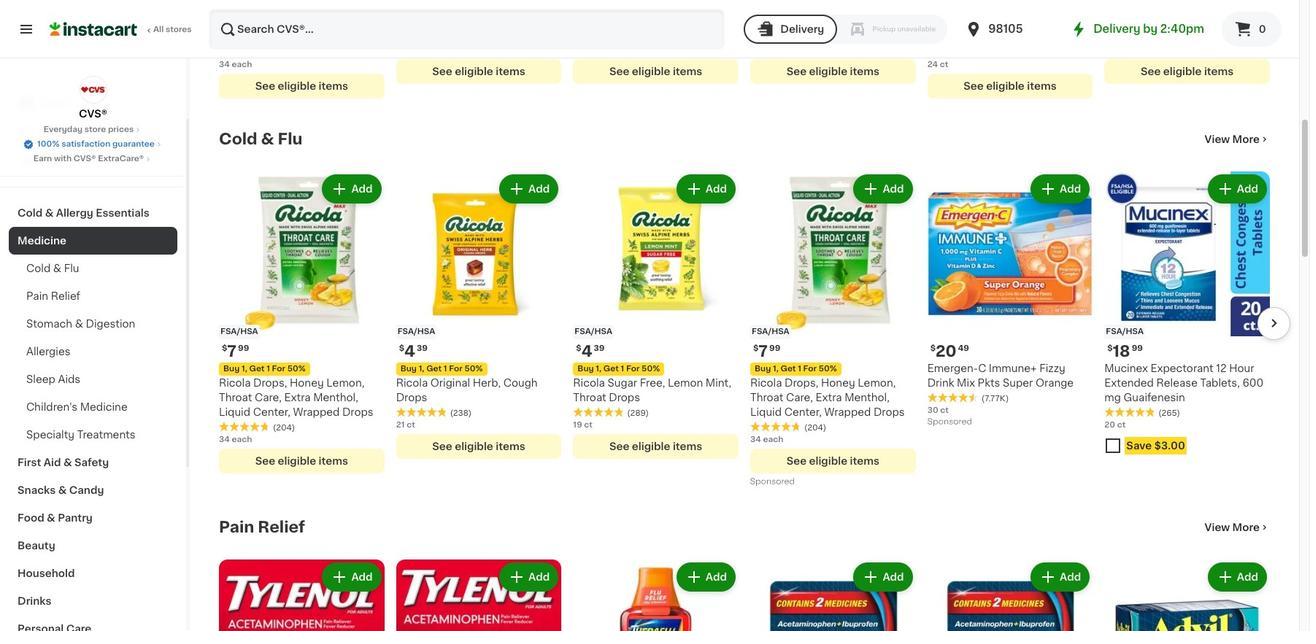 Task type: vqa. For each thing, say whether or not it's contained in the screenshot.


Task type: locate. For each thing, give the bounding box(es) containing it.
1 21 ct from the top
[[396, 46, 415, 54]]

0 vertical spatial 21 ct
[[396, 46, 415, 54]]

cvs® up 'store'
[[79, 109, 107, 119]]

1 $ 4 39 from the left
[[399, 344, 428, 360]]

delivery for delivery
[[781, 24, 825, 34]]

0 vertical spatial cold & flu link
[[219, 130, 303, 148]]

1 7 from the left
[[227, 344, 237, 359]]

0 vertical spatial more
[[1233, 134, 1260, 144]]

mint, inside item carousel region
[[706, 378, 732, 389]]

vicks up delivery by 2:40pm link
[[1105, 3, 1132, 13]]

2 mint, from the top
[[706, 378, 732, 389]]

cold for stomach & digestion
[[26, 264, 51, 274]]

2 more from the top
[[1233, 523, 1260, 533]]

ricola sugar free, lemon mint, throat drops
[[573, 3, 732, 28], [573, 378, 732, 403]]

sugar inside 'product' group
[[608, 3, 638, 13]]

0 horizontal spatial 20
[[936, 344, 957, 360]]

medicine inside children's medicine link
[[80, 402, 128, 413]]

1 get from the left
[[249, 365, 265, 373]]

immune+
[[989, 364, 1037, 374]]

4 $ from the left
[[576, 345, 582, 353]]

see eligible items button
[[751, 59, 916, 84], [396, 59, 562, 84], [573, 59, 739, 84], [1105, 59, 1271, 84], [219, 73, 385, 98], [928, 74, 1093, 98], [396, 435, 562, 460], [573, 435, 739, 460], [219, 449, 385, 474], [751, 449, 916, 474]]

1 vertical spatial medicine
[[80, 402, 128, 413]]

first
[[18, 458, 41, 468]]

fsa/hsa inside 'product' group
[[1106, 328, 1144, 336]]

0 vertical spatial 19 ct
[[573, 46, 593, 54]]

2 19 ct from the top
[[573, 422, 593, 430]]

allergies link
[[9, 338, 177, 366]]

expectorant
[[1151, 364, 1214, 374]]

pain relief link
[[9, 283, 177, 310], [219, 519, 305, 537]]

0 vertical spatial view more link
[[1205, 132, 1271, 147]]

all stores
[[153, 26, 192, 34]]

0 horizontal spatial medicine
[[18, 236, 66, 246]]

2 $ 4 39 from the left
[[576, 344, 605, 360]]

1 horizontal spatial medicine
[[80, 402, 128, 413]]

0 vertical spatial pain relief link
[[9, 283, 177, 310]]

(265)
[[1159, 410, 1181, 418]]

2 ricola sugar free, lemon mint, throat drops from the top
[[573, 378, 732, 403]]

with right "earn"
[[54, 155, 72, 163]]

0 horizontal spatial pain
[[26, 291, 48, 302]]

with inside vicks vapopatch with soothing non-medicated vapors
[[1193, 3, 1214, 13]]

4 fsa/hsa from the left
[[575, 328, 613, 336]]

0 vertical spatial cold & flu
[[219, 131, 303, 147]]

specialty
[[26, 430, 75, 440]]

0 horizontal spatial vicks
[[928, 3, 955, 13]]

1 horizontal spatial delivery
[[1094, 23, 1141, 34]]

0 vertical spatial original
[[431, 3, 470, 13]]

service type group
[[744, 15, 948, 44]]

2 19 from the top
[[573, 422, 582, 430]]

1 horizontal spatial 20
[[1105, 422, 1116, 430]]

product group containing ricola original herb, cough drops
[[396, 0, 562, 84]]

with inside 'advil coated caplets with acetaminophen'
[[861, 3, 883, 13]]

0 horizontal spatial cold & flu link
[[9, 255, 177, 283]]

add
[[352, 184, 373, 194], [529, 184, 550, 194], [706, 184, 727, 194], [883, 184, 904, 194], [1060, 184, 1082, 194], [1238, 184, 1259, 194], [352, 573, 373, 583], [529, 573, 550, 583], [706, 573, 727, 583], [883, 573, 904, 583], [1060, 573, 1082, 583], [1238, 573, 1259, 583]]

safety
[[74, 458, 109, 468]]

30 ct
[[928, 407, 949, 415]]

wrapped inside ricola drops, honey lemon, throat care, extra menthol, liquid center, wrapped drops
[[293, 32, 340, 42]]

0 vertical spatial ricola sugar free, lemon mint, throat drops
[[573, 3, 732, 28]]

1 horizontal spatial flu
[[278, 131, 303, 147]]

emergen-
[[928, 364, 979, 374]]

0 horizontal spatial non-
[[928, 17, 954, 28]]

0 vertical spatial lemon
[[668, 3, 703, 13]]

0 horizontal spatial 39
[[417, 345, 428, 353]]

original
[[431, 3, 470, 13], [431, 378, 470, 389]]

lemon
[[668, 3, 703, 13], [668, 378, 703, 389]]

lemon,
[[327, 3, 365, 13], [327, 378, 365, 389], [858, 378, 896, 389]]

1 vertical spatial lemon
[[668, 378, 703, 389]]

relief
[[51, 291, 80, 302], [258, 520, 305, 535]]

1 ricola original herb, cough drops from the top
[[396, 3, 538, 28]]

1 vertical spatial cold & flu
[[26, 264, 79, 274]]

1 vertical spatial cold & flu link
[[9, 255, 177, 283]]

0 vertical spatial flu
[[278, 131, 303, 147]]

1 free, from the top
[[640, 3, 665, 13]]

0 vertical spatial 19
[[573, 46, 582, 54]]

delivery left by on the right of the page
[[1094, 23, 1141, 34]]

buy 1, get 1 for 50%
[[223, 365, 306, 373], [755, 365, 837, 373], [401, 365, 483, 373], [578, 365, 660, 373]]

4 1, from the left
[[596, 365, 602, 373]]

ricola drops, honey lemon, throat care, extra menthol, liquid center, wrapped drops
[[219, 3, 374, 42], [219, 378, 374, 418], [751, 378, 905, 418]]

1 vertical spatial view more
[[1205, 523, 1260, 533]]

1 21 from the top
[[396, 46, 405, 54]]

2:40pm
[[1161, 23, 1205, 34]]

sponsored badge image
[[928, 418, 972, 427], [751, 478, 795, 487]]

vicks inside vicks vapopatch with soothing non-medicated vapors
[[1105, 3, 1132, 13]]

0 vertical spatial cold
[[219, 131, 258, 147]]

2 non- from the left
[[1105, 17, 1131, 28]]

1 horizontal spatial 4
[[582, 344, 593, 360]]

2 cough from the top
[[504, 378, 538, 389]]

1 vertical spatial ricola original herb, cough drops
[[396, 378, 538, 403]]

2 21 ct from the top
[[396, 422, 415, 430]]

&
[[261, 131, 274, 147], [45, 208, 54, 218], [53, 264, 61, 274], [75, 319, 83, 329], [63, 458, 72, 468], [58, 486, 67, 496], [47, 513, 55, 524]]

99 inside '$ 18 99'
[[1132, 345, 1143, 353]]

1 vertical spatial 19
[[573, 422, 582, 430]]

1 4 from the left
[[405, 344, 415, 360]]

each
[[232, 60, 252, 68], [232, 436, 252, 444], [763, 436, 784, 444]]

product group containing advil coated caplets with acetaminophen
[[751, 0, 916, 84]]

1 for from the left
[[272, 365, 286, 373]]

0 horizontal spatial pain relief
[[26, 291, 80, 302]]

cold for first aid & safety
[[18, 208, 43, 218]]

with right caplets
[[861, 3, 883, 13]]

0 horizontal spatial pain relief link
[[9, 283, 177, 310]]

4 for ricola sugar free, lemon mint, throat drops
[[582, 344, 593, 360]]

food & pantry
[[18, 513, 93, 524]]

(204) inside 'product' group
[[273, 49, 295, 57]]

cough inside item carousel region
[[504, 378, 538, 389]]

72 ct
[[751, 46, 771, 54]]

19 inside 'product' group
[[573, 46, 582, 54]]

herb,
[[473, 3, 501, 13], [473, 378, 501, 389]]

1 vertical spatial relief
[[258, 520, 305, 535]]

product group containing 18
[[1105, 171, 1271, 461]]

cvs®
[[79, 109, 107, 119], [74, 155, 96, 163]]

vicks left all-
[[928, 3, 955, 13]]

vicks for vicks vapopatch with soothing non-medicated vapors
[[1105, 3, 1132, 13]]

1 1, from the left
[[242, 365, 247, 373]]

medicine
[[18, 236, 66, 246], [80, 402, 128, 413]]

$ 4 39 for sugar
[[576, 344, 605, 360]]

& for food & pantry link on the bottom left
[[47, 513, 55, 524]]

3 99 from the left
[[1132, 345, 1143, 353]]

1 vertical spatial cold
[[18, 208, 43, 218]]

medicine up the treatments
[[80, 402, 128, 413]]

1 ricola sugar free, lemon mint, throat drops from the top
[[573, 3, 732, 28]]

ricola original herb, cough drops
[[396, 3, 538, 28], [396, 378, 538, 403]]

0 vertical spatial sinus
[[1013, 3, 1041, 13]]

21 inside item carousel region
[[396, 422, 405, 430]]

view more link for cold & flu
[[1205, 132, 1271, 147]]

liquid inside 'product' group
[[219, 32, 251, 42]]

menthol, inside 'product' group
[[313, 17, 358, 27]]

1 vertical spatial free,
[[640, 378, 665, 389]]

2 free, from the top
[[640, 378, 665, 389]]

for
[[272, 365, 286, 373], [804, 365, 817, 373], [449, 365, 463, 373], [626, 365, 640, 373]]

ct
[[762, 46, 771, 54], [407, 46, 415, 54], [584, 46, 593, 54], [940, 60, 949, 68], [941, 407, 949, 415], [407, 422, 415, 430], [584, 422, 593, 430], [1118, 422, 1126, 430]]

1 lemon from the top
[[668, 3, 703, 13]]

delivery button
[[744, 15, 838, 44]]

6 $ from the left
[[1108, 345, 1113, 353]]

1 vertical spatial more
[[1233, 523, 1260, 533]]

care,
[[255, 17, 282, 27], [255, 393, 282, 403], [786, 393, 813, 403]]

1 19 from the top
[[573, 46, 582, 54]]

0 vertical spatial free,
[[640, 3, 665, 13]]

advil
[[751, 3, 776, 13]]

digestion
[[86, 319, 135, 329]]

instacart logo image
[[50, 20, 137, 38]]

0 vertical spatial sugar
[[608, 3, 638, 13]]

free, inside item carousel region
[[640, 378, 665, 389]]

5 fsa/hsa from the left
[[1106, 328, 1144, 336]]

0 horizontal spatial $ 7 99
[[222, 344, 249, 359]]

& for snacks & candy link
[[58, 486, 67, 496]]

delivery inside button
[[781, 24, 825, 34]]

item carousel region
[[199, 166, 1291, 496]]

1 vertical spatial cough
[[504, 378, 538, 389]]

1 vertical spatial ricola sugar free, lemon mint, throat drops
[[573, 378, 732, 403]]

0 horizontal spatial 4
[[405, 344, 415, 360]]

(7.77k)
[[982, 395, 1009, 403]]

sinus down one
[[998, 17, 1026, 28]]

2 ricola original herb, cough drops from the top
[[396, 378, 538, 403]]

2 vertical spatial cold
[[26, 264, 51, 274]]

menthol,
[[313, 17, 358, 27], [313, 393, 358, 403], [845, 393, 890, 403]]

1 vertical spatial mint,
[[706, 378, 732, 389]]

0 horizontal spatial 7
[[227, 344, 237, 359]]

vapors
[[1189, 17, 1224, 28]]

2 view more link from the top
[[1205, 521, 1271, 535]]

ricola sugar free, lemon mint, throat drops inside item carousel region
[[573, 378, 732, 403]]

1 vertical spatial herb,
[[473, 378, 501, 389]]

drowsy,
[[954, 17, 995, 28]]

1 vertical spatial sinus
[[998, 17, 1026, 28]]

drops,
[[253, 3, 287, 13], [253, 378, 287, 389], [785, 378, 819, 389]]

0 vertical spatial 21
[[396, 46, 405, 54]]

1 buy 1, get 1 for 50% from the left
[[223, 365, 306, 373]]

2 $ from the left
[[754, 345, 759, 353]]

39 for original
[[417, 345, 428, 353]]

2 fsa/hsa from the left
[[752, 328, 790, 336]]

1 vertical spatial 21 ct
[[396, 422, 415, 430]]

1 more from the top
[[1233, 134, 1260, 144]]

1 horizontal spatial 99
[[770, 345, 781, 353]]

1 vertical spatial original
[[431, 378, 470, 389]]

aid
[[44, 458, 61, 468]]

2 4 from the left
[[582, 344, 593, 360]]

1 horizontal spatial $ 4 39
[[576, 344, 605, 360]]

1 vertical spatial sponsored badge image
[[751, 478, 795, 487]]

1 original from the top
[[431, 3, 470, 13]]

3 buy 1, get 1 for 50% from the left
[[401, 365, 483, 373]]

1 19 ct from the top
[[573, 46, 593, 54]]

beauty link
[[9, 532, 177, 560]]

1 vertical spatial 19 ct
[[573, 422, 593, 430]]

free, inside 'product' group
[[640, 3, 665, 13]]

20 down mg
[[1105, 422, 1116, 430]]

view more for cold & flu
[[1205, 134, 1260, 144]]

0 vertical spatial pain relief
[[26, 291, 80, 302]]

each inside 'product' group
[[232, 60, 252, 68]]

medicine down allergy
[[18, 236, 66, 246]]

snacks & candy link
[[9, 477, 177, 505]]

1 horizontal spatial 39
[[594, 345, 605, 353]]

non- inside vicks all-in-one sinus relief, non-drowsy, sinus decongestant
[[928, 17, 954, 28]]

4 buy 1, get 1 for 50% from the left
[[578, 365, 660, 373]]

1 herb, from the top
[[473, 3, 501, 13]]

vicks vapopatch with soothing non-medicated vapors
[[1105, 3, 1263, 28]]

1 vertical spatial pain relief link
[[219, 519, 305, 537]]

2 21 from the top
[[396, 422, 405, 430]]

None search field
[[209, 9, 725, 50]]

non- up decongestant
[[928, 17, 954, 28]]

honey
[[290, 3, 324, 13], [290, 378, 324, 389], [821, 378, 856, 389]]

free,
[[640, 3, 665, 13], [640, 378, 665, 389]]

1 vertical spatial view more link
[[1205, 521, 1271, 535]]

1 view from the top
[[1205, 134, 1231, 144]]

non-
[[928, 17, 954, 28], [1105, 17, 1131, 28]]

1 horizontal spatial vicks
[[1105, 3, 1132, 13]]

1 39 from the left
[[417, 345, 428, 353]]

0 vertical spatial view
[[1205, 134, 1231, 144]]

(73)
[[1159, 34, 1175, 42]]

1 cough from the top
[[504, 3, 538, 13]]

0 vertical spatial sponsored badge image
[[928, 418, 972, 427]]

1 non- from the left
[[928, 17, 954, 28]]

1 vertical spatial sugar
[[608, 378, 638, 389]]

1 horizontal spatial $ 7 99
[[754, 344, 781, 359]]

vicks inside vicks all-in-one sinus relief, non-drowsy, sinus decongestant
[[928, 3, 955, 13]]

1 mint, from the top
[[706, 3, 732, 13]]

2 buy 1, get 1 for 50% from the left
[[755, 365, 837, 373]]

0 vertical spatial ricola original herb, cough drops
[[396, 3, 538, 28]]

buy it again link
[[9, 118, 177, 147]]

39 for sugar
[[594, 345, 605, 353]]

2 lemon from the top
[[668, 378, 703, 389]]

lemon inside 'product' group
[[668, 3, 703, 13]]

2 view more from the top
[[1205, 523, 1260, 533]]

0 horizontal spatial 99
[[238, 345, 249, 353]]

product group containing vicks vapopatch with soothing non-medicated vapors
[[1105, 0, 1271, 84]]

2 original from the top
[[431, 378, 470, 389]]

2 vicks from the left
[[1105, 3, 1132, 13]]

1 horizontal spatial with
[[861, 3, 883, 13]]

2 get from the left
[[781, 365, 796, 373]]

product group containing 20
[[928, 171, 1093, 430]]

center,
[[253, 32, 291, 42], [253, 408, 291, 418], [785, 408, 822, 418]]

product group
[[219, 0, 385, 98], [396, 0, 562, 84], [573, 0, 739, 84], [751, 0, 916, 84], [928, 0, 1093, 98], [1105, 0, 1271, 84], [219, 171, 385, 474], [396, 171, 562, 460], [573, 171, 739, 460], [751, 171, 916, 490], [928, 171, 1093, 430], [1105, 171, 1271, 461], [219, 560, 385, 632], [396, 560, 562, 632], [573, 560, 739, 632], [751, 560, 916, 632], [928, 560, 1093, 632], [1105, 560, 1271, 632]]

1 view more from the top
[[1205, 134, 1260, 144]]

1 vertical spatial view
[[1205, 523, 1231, 533]]

100%
[[37, 140, 59, 148]]

herb, inside item carousel region
[[473, 378, 501, 389]]

cvs® logo image
[[79, 76, 107, 104]]

0 horizontal spatial delivery
[[781, 24, 825, 34]]

Search field
[[210, 10, 724, 48]]

20 left 49
[[936, 344, 957, 360]]

mix
[[957, 378, 976, 389]]

19 inside item carousel region
[[573, 422, 582, 430]]

pain
[[26, 291, 48, 302], [219, 520, 254, 535]]

sinus right one
[[1013, 3, 1041, 13]]

2 1, from the left
[[773, 365, 779, 373]]

39
[[417, 345, 428, 353], [594, 345, 605, 353]]

sinus
[[1013, 3, 1041, 13], [998, 17, 1026, 28]]

1 sugar from the top
[[608, 3, 638, 13]]

2 horizontal spatial with
[[1193, 3, 1214, 13]]

0 vertical spatial pain
[[26, 291, 48, 302]]

delivery down coated
[[781, 24, 825, 34]]

2 $ 7 99 from the left
[[754, 344, 781, 359]]

12
[[1217, 364, 1227, 374]]

2 for from the left
[[804, 365, 817, 373]]

guarantee
[[112, 140, 155, 148]]

$ inside $ 20 49
[[931, 345, 936, 353]]

$ 7 99
[[222, 344, 249, 359], [754, 344, 781, 359]]

1 1 from the left
[[267, 365, 270, 373]]

(6.22k)
[[805, 34, 834, 42]]

view for cold & flu
[[1205, 134, 1231, 144]]

ricola original herb, cough drops inside item carousel region
[[396, 378, 538, 403]]

1 vicks from the left
[[928, 3, 955, 13]]

$
[[222, 345, 227, 353], [754, 345, 759, 353], [399, 345, 405, 353], [576, 345, 582, 353], [931, 345, 936, 353], [1108, 345, 1113, 353]]

1 horizontal spatial pain relief link
[[219, 519, 305, 537]]

cvs® down satisfaction
[[74, 155, 96, 163]]

drink
[[928, 378, 955, 389]]

0 vertical spatial herb,
[[473, 3, 501, 13]]

0 vertical spatial cough
[[504, 3, 538, 13]]

★★★★★
[[751, 32, 802, 42], [751, 32, 802, 42], [1105, 32, 1156, 42], [1105, 32, 1156, 42], [219, 46, 270, 57], [219, 46, 270, 57], [928, 46, 979, 57], [928, 46, 979, 57], [928, 393, 979, 403], [928, 393, 979, 403], [396, 408, 447, 418], [396, 408, 447, 418], [573, 408, 625, 418], [573, 408, 625, 418], [1105, 408, 1156, 418], [1105, 408, 1156, 418], [219, 422, 270, 432], [219, 422, 270, 432], [751, 422, 802, 432], [751, 422, 802, 432]]

cvs® link
[[79, 76, 107, 121]]

ricola drops, honey lemon, throat care, extra menthol, liquid center, wrapped drops inside 'product' group
[[219, 3, 374, 42]]

1 horizontal spatial 7
[[759, 344, 768, 359]]

1 horizontal spatial cold & flu
[[219, 131, 303, 147]]

0 vertical spatial mint,
[[706, 3, 732, 13]]

0 horizontal spatial sponsored badge image
[[751, 478, 795, 487]]

relief,
[[1044, 3, 1075, 13]]

with up the vapors in the top of the page
[[1193, 3, 1214, 13]]

2 view from the top
[[1205, 523, 1231, 533]]

0 horizontal spatial flu
[[64, 264, 79, 274]]

1 $ 7 99 from the left
[[222, 344, 249, 359]]

0 horizontal spatial $ 4 39
[[399, 344, 428, 360]]

0 vertical spatial relief
[[51, 291, 80, 302]]

non- left by on the right of the page
[[1105, 17, 1131, 28]]

2 sugar from the top
[[608, 378, 638, 389]]

19 ct inside item carousel region
[[573, 422, 593, 430]]

1 view more link from the top
[[1205, 132, 1271, 147]]

$ 4 39
[[399, 344, 428, 360], [576, 344, 605, 360]]

drinks link
[[9, 588, 177, 616]]

2 horizontal spatial 99
[[1132, 345, 1143, 353]]

vicks all-in-one sinus relief, non-drowsy, sinus decongestant
[[928, 3, 1075, 42]]

2 39 from the left
[[594, 345, 605, 353]]

0 vertical spatial view more
[[1205, 134, 1260, 144]]

candy
[[69, 486, 104, 496]]

1 vertical spatial pain relief
[[219, 520, 305, 535]]

5 $ from the left
[[931, 345, 936, 353]]

food
[[18, 513, 44, 524]]

0 vertical spatial medicine
[[18, 236, 66, 246]]

1 vertical spatial 21
[[396, 422, 405, 430]]

view more link for pain relief
[[1205, 521, 1271, 535]]

1 horizontal spatial sponsored badge image
[[928, 418, 972, 427]]

buy
[[41, 127, 62, 137], [223, 365, 240, 373], [755, 365, 771, 373], [401, 365, 417, 373], [578, 365, 594, 373]]

sugar
[[608, 3, 638, 13], [608, 378, 638, 389]]

1 horizontal spatial non-
[[1105, 17, 1131, 28]]

$ 4 39 for original
[[399, 344, 428, 360]]

34 each inside 'product' group
[[219, 60, 252, 68]]

2 herb, from the top
[[473, 378, 501, 389]]



Task type: describe. For each thing, give the bounding box(es) containing it.
original inside 'product' group
[[431, 3, 470, 13]]

sugar inside item carousel region
[[608, 378, 638, 389]]

in-
[[975, 3, 989, 13]]

beauty
[[18, 541, 55, 551]]

treatments
[[77, 430, 135, 440]]

34 inside 'product' group
[[219, 60, 230, 68]]

medicine inside medicine link
[[18, 236, 66, 246]]

1 50% from the left
[[288, 365, 306, 373]]

& for stomach & digestion link
[[75, 319, 83, 329]]

advil coated caplets with acetaminophen
[[751, 3, 883, 27]]

98105
[[989, 23, 1023, 34]]

2 99 from the left
[[770, 345, 781, 353]]

(289)
[[627, 410, 649, 418]]

0
[[1259, 24, 1267, 34]]

vicks for vicks all-in-one sinus relief, non-drowsy, sinus decongestant
[[928, 3, 955, 13]]

lemon inside item carousel region
[[668, 378, 703, 389]]

orange
[[1036, 378, 1074, 389]]

first aid & safety
[[18, 458, 109, 468]]

buy inside buy it again link
[[41, 127, 62, 137]]

1 horizontal spatial pain relief
[[219, 520, 305, 535]]

care, inside 'product' group
[[255, 17, 282, 27]]

3 fsa/hsa from the left
[[398, 328, 435, 336]]

drops, inside ricola drops, honey lemon, throat care, extra menthol, liquid center, wrapped drops
[[253, 3, 287, 13]]

4 1 from the left
[[621, 365, 624, 373]]

product group containing ricola sugar free, lemon mint, throat drops
[[573, 0, 739, 84]]

soothing
[[1217, 3, 1263, 13]]

original inside item carousel region
[[431, 378, 470, 389]]

stomach & digestion link
[[9, 310, 177, 338]]

$3.00
[[1155, 441, 1186, 452]]

4 for from the left
[[626, 365, 640, 373]]

sleep aids link
[[9, 366, 177, 394]]

essentials
[[96, 208, 150, 218]]

all stores link
[[50, 9, 193, 50]]

1 horizontal spatial relief
[[258, 520, 305, 535]]

ricola original herb, cough drops inside 'product' group
[[396, 3, 538, 28]]

store
[[85, 126, 106, 134]]

pantry
[[58, 513, 93, 524]]

2 7 from the left
[[759, 344, 768, 359]]

it
[[64, 127, 71, 137]]

24
[[928, 60, 938, 68]]

24 ct
[[928, 60, 949, 68]]

vapopatch
[[1135, 3, 1190, 13]]

pkts
[[978, 378, 1001, 389]]

herb, inside 'product' group
[[473, 3, 501, 13]]

4 get from the left
[[604, 365, 619, 373]]

1 horizontal spatial cold & flu link
[[219, 130, 303, 148]]

(238)
[[450, 410, 472, 418]]

3 get from the left
[[427, 365, 442, 373]]

delivery by 2:40pm
[[1094, 23, 1205, 34]]

all-
[[958, 3, 975, 13]]

product group containing vicks all-in-one sinus relief, non-drowsy, sinus decongestant
[[928, 0, 1093, 98]]

4 50% from the left
[[642, 365, 660, 373]]

center, inside 'product' group
[[253, 32, 291, 42]]

0 horizontal spatial with
[[54, 155, 72, 163]]

children's medicine
[[26, 402, 128, 413]]

caplets
[[819, 3, 859, 13]]

non- inside vicks vapopatch with soothing non-medicated vapors
[[1105, 17, 1131, 28]]

lists link
[[9, 147, 177, 176]]

c
[[979, 364, 987, 374]]

fizzy
[[1040, 364, 1066, 374]]

lists
[[41, 156, 66, 166]]

lemon, inside 'product' group
[[327, 3, 365, 13]]

save
[[1127, 441, 1152, 452]]

mucinex
[[1105, 364, 1149, 374]]

guaifenesin
[[1124, 393, 1186, 403]]

everyday store prices link
[[44, 124, 143, 136]]

3 1 from the left
[[444, 365, 447, 373]]

all
[[153, 26, 164, 34]]

honey inside 'product' group
[[290, 3, 324, 13]]

1 $ from the left
[[222, 345, 227, 353]]

delivery for delivery by 2:40pm
[[1094, 23, 1141, 34]]

super
[[1003, 378, 1034, 389]]

earn with cvs® extracare®
[[33, 155, 144, 163]]

72
[[751, 46, 760, 54]]

1 fsa/hsa from the left
[[221, 328, 258, 336]]

earn with cvs® extracare® link
[[33, 153, 153, 165]]

specialty treatments link
[[9, 421, 177, 449]]

release
[[1157, 378, 1198, 389]]

more for pain relief
[[1233, 523, 1260, 533]]

3 50% from the left
[[465, 365, 483, 373]]

21 ct inside 'product' group
[[396, 46, 415, 54]]

18
[[1113, 344, 1131, 360]]

earn
[[33, 155, 52, 163]]

0 horizontal spatial relief
[[51, 291, 80, 302]]

extended
[[1105, 378, 1154, 389]]

& for the bottommost "cold & flu" "link"
[[53, 264, 61, 274]]

allergies
[[26, 347, 71, 357]]

sleep
[[26, 375, 55, 385]]

49
[[958, 345, 970, 353]]

30
[[928, 407, 939, 415]]

600
[[1243, 378, 1264, 389]]

everyday
[[44, 126, 83, 134]]

21 inside 'product' group
[[396, 46, 405, 54]]

21 ct inside item carousel region
[[396, 422, 415, 430]]

19 ct inside 'product' group
[[573, 46, 593, 54]]

mint, inside 'product' group
[[706, 3, 732, 13]]

cold & allergy essentials link
[[9, 199, 177, 227]]

sleep aids
[[26, 375, 80, 385]]

emergen-c immune+ fizzy drink mix pkts super orange
[[928, 364, 1074, 389]]

0 vertical spatial 20
[[936, 344, 957, 360]]

stomach & digestion
[[26, 319, 135, 329]]

4 for ricola original herb, cough drops
[[405, 344, 415, 360]]

2 1 from the left
[[798, 365, 802, 373]]

0 horizontal spatial cold & flu
[[26, 264, 79, 274]]

3 for from the left
[[449, 365, 463, 373]]

0 vertical spatial cvs®
[[79, 109, 107, 119]]

more for cold & flu
[[1233, 134, 1260, 144]]

shop
[[41, 98, 68, 108]]

ricola sugar free, lemon mint, throat drops inside 'product' group
[[573, 3, 732, 28]]

aids
[[58, 375, 80, 385]]

3 $ from the left
[[399, 345, 405, 353]]

$ 18 99
[[1108, 344, 1143, 360]]

snacks
[[18, 486, 56, 496]]

drinks
[[18, 597, 52, 607]]

snacks & candy
[[18, 486, 104, 496]]

everyday store prices
[[44, 126, 134, 134]]

extra inside ricola drops, honey lemon, throat care, extra menthol, liquid center, wrapped drops
[[284, 17, 311, 27]]

1 horizontal spatial pain
[[219, 520, 254, 535]]

cold & allergy essentials
[[18, 208, 150, 218]]

shop link
[[9, 88, 177, 118]]

allergy
[[56, 208, 93, 218]]

1 vertical spatial cvs®
[[74, 155, 96, 163]]

specialty treatments
[[26, 430, 135, 440]]

1 99 from the left
[[238, 345, 249, 353]]

2 50% from the left
[[819, 365, 837, 373]]

product group containing ricola drops, honey lemon, throat care, extra menthol, liquid center, wrapped drops
[[219, 0, 385, 98]]

mucinex expectorant 12 hour extended release tablets, 600 mg guaifenesin
[[1105, 364, 1264, 403]]

20 ct
[[1105, 422, 1126, 430]]

$ inside '$ 18 99'
[[1108, 345, 1113, 353]]

view for pain relief
[[1205, 523, 1231, 533]]

delivery by 2:40pm link
[[1071, 20, 1205, 38]]

children's
[[26, 402, 77, 413]]

buy it again
[[41, 127, 103, 137]]

98105 button
[[965, 9, 1053, 50]]

decongestant
[[928, 32, 1001, 42]]

(52)
[[982, 49, 998, 57]]

save $3.00 button
[[1105, 435, 1271, 461]]

3 1, from the left
[[419, 365, 425, 373]]

save $3.00
[[1127, 441, 1186, 452]]

cough inside 'product' group
[[504, 3, 538, 13]]

by
[[1144, 23, 1158, 34]]

view more for pain relief
[[1205, 523, 1260, 533]]

& for cold & allergy essentials link
[[45, 208, 54, 218]]



